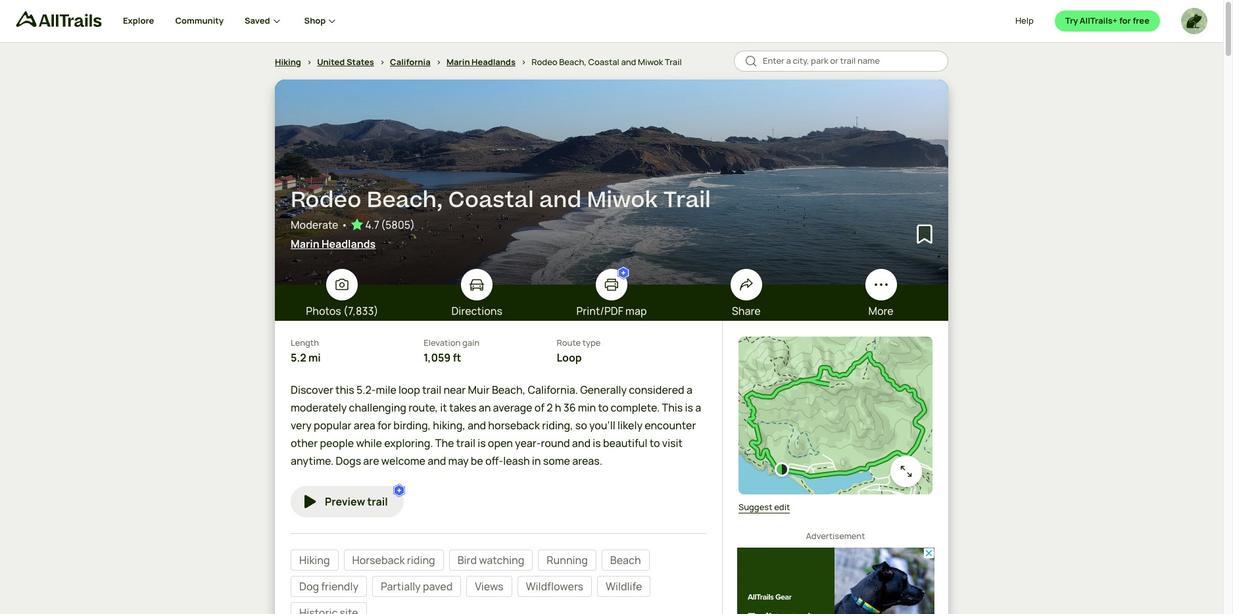 Task type: locate. For each thing, give the bounding box(es) containing it.
saved button
[[245, 0, 304, 42]]

0 vertical spatial rodeo
[[532, 56, 557, 68]]

the
[[435, 436, 454, 451]]

a right the "this"
[[695, 400, 701, 415]]

is up be
[[478, 436, 486, 451]]

hiking down 'saved' button
[[275, 56, 301, 68]]

marin down moderate
[[291, 237, 319, 251]]

birding,
[[393, 418, 431, 433]]

1 vertical spatial miwok
[[587, 185, 658, 217]]

suggest edit link
[[739, 501, 790, 514]]

hiking for hiking
[[299, 553, 330, 568]]

1 vertical spatial for
[[378, 418, 391, 433]]

marin headlands
[[291, 237, 376, 251]]

2 horizontal spatial trail
[[456, 436, 475, 451]]

1 vertical spatial a
[[695, 400, 701, 415]]

saved
[[245, 15, 270, 26]]

suggest edit
[[739, 501, 790, 513]]

1 vertical spatial hiking
[[299, 553, 330, 568]]

rodeo
[[532, 56, 557, 68], [291, 185, 361, 217]]

united states link
[[317, 56, 374, 68]]

5.2-
[[356, 382, 376, 397]]

0 vertical spatial trail
[[665, 56, 682, 68]]

0 horizontal spatial for
[[378, 418, 391, 433]]

1 vertical spatial marin
[[291, 237, 319, 251]]

0 horizontal spatial a
[[687, 382, 692, 397]]

beach,
[[559, 56, 587, 68], [367, 185, 443, 217], [492, 382, 526, 397]]

generally
[[580, 382, 627, 397]]

horseback riding
[[352, 553, 435, 568]]

2 › from the left
[[380, 56, 385, 68]]

trail
[[422, 382, 441, 397], [456, 436, 475, 451], [367, 495, 388, 509]]

0 horizontal spatial is
[[478, 436, 486, 451]]

0 vertical spatial beach,
[[559, 56, 587, 68]]

0 horizontal spatial coastal
[[448, 185, 534, 217]]

1 horizontal spatial beach,
[[492, 382, 526, 397]]

mi
[[308, 350, 321, 365]]

›
[[307, 56, 312, 68], [380, 56, 385, 68], [436, 56, 441, 68], [521, 56, 526, 68]]

2 horizontal spatial is
[[685, 400, 693, 415]]

route
[[557, 337, 581, 349]]

try alltrails+ for free link
[[1055, 11, 1160, 32]]

may
[[448, 454, 469, 468]]

photos (7,833)
[[306, 304, 378, 318]]

average
[[493, 400, 532, 415]]

0 vertical spatial marin headlands link
[[447, 56, 516, 68]]

encounter
[[645, 418, 696, 433]]

for left free
[[1119, 15, 1131, 26]]

2 vertical spatial trail
[[367, 495, 388, 509]]

0 vertical spatial hiking
[[275, 56, 301, 68]]

challenging
[[349, 400, 406, 415]]

free
[[1133, 15, 1150, 26]]

route type loop
[[557, 337, 601, 365]]

preview trail
[[325, 495, 388, 509]]

1 vertical spatial coastal
[[448, 185, 534, 217]]

round
[[541, 436, 570, 451]]

for down challenging at the left of the page
[[378, 418, 391, 433]]

complete.
[[611, 400, 660, 415]]

2
[[547, 400, 553, 415]]

None search field
[[734, 51, 948, 72]]

while
[[356, 436, 382, 451]]

hiking
[[275, 56, 301, 68], [299, 553, 330, 568]]

print/pdf map link
[[544, 266, 679, 319]]

off-
[[485, 454, 503, 468]]

1 horizontal spatial rodeo
[[532, 56, 557, 68]]

1 vertical spatial rodeo
[[291, 185, 361, 217]]

1 horizontal spatial trail
[[422, 382, 441, 397]]

0 vertical spatial marin
[[447, 56, 470, 68]]

to left visit
[[650, 436, 660, 451]]

some
[[543, 454, 570, 468]]

1 horizontal spatial coastal
[[588, 56, 619, 68]]

5.2
[[291, 350, 306, 365]]

a right considered
[[687, 382, 692, 397]]

wildflowers
[[526, 580, 583, 594]]

wildlife
[[606, 580, 642, 594]]

coastal
[[588, 56, 619, 68], [448, 185, 534, 217]]

shop
[[304, 15, 326, 26]]

1 vertical spatial marin headlands link
[[291, 236, 917, 252]]

views
[[475, 580, 503, 594]]

alltrails+
[[1080, 15, 1118, 26]]

1 horizontal spatial a
[[695, 400, 701, 415]]

4.7
[[365, 218, 379, 232]]

is down you'll
[[593, 436, 601, 451]]

1 vertical spatial beach,
[[367, 185, 443, 217]]

for inside discover this 5.2-mile loop trail near muir beach, california. generally considered a moderately challenging route, it takes an average of 2 h 36 min to complete. this is a very popular area for birding, hiking, and horseback riding, so you'll likely encounter other people while exploring. the trail is open year-round and is beautiful to visit anytime. dogs are welcome and may be off-leash in some areas.
[[378, 418, 391, 433]]

beach, inside discover this 5.2-mile loop trail near muir beach, california. generally considered a moderately challenging route, it takes an average of 2 h 36 min to complete. this is a very popular area for birding, hiking, and horseback riding, so you'll likely encounter other people while exploring. the trail is open year-round and is beautiful to visit anytime. dogs are welcome and may be off-leash in some areas.
[[492, 382, 526, 397]]

so
[[575, 418, 587, 433]]

trail up route,
[[422, 382, 441, 397]]

1 › from the left
[[307, 56, 312, 68]]

0 horizontal spatial to
[[598, 400, 609, 415]]

community
[[175, 15, 224, 26]]

trail right "preview"
[[367, 495, 388, 509]]

trail
[[665, 56, 682, 68], [663, 185, 711, 217]]

marin right the california
[[447, 56, 470, 68]]

visit
[[662, 436, 683, 451]]

is right the "this"
[[685, 400, 693, 415]]

2 vertical spatial beach,
[[492, 382, 526, 397]]

this
[[335, 382, 354, 397]]

other
[[291, 436, 318, 451]]

it
[[440, 400, 447, 415]]

0 vertical spatial headlands
[[472, 56, 516, 68]]

people
[[320, 436, 354, 451]]

is
[[685, 400, 693, 415], [478, 436, 486, 451], [593, 436, 601, 451]]

photos
[[306, 304, 341, 318]]

trail up 'may'
[[456, 436, 475, 451]]

friendly
[[321, 580, 358, 594]]

0 horizontal spatial headlands
[[322, 237, 376, 251]]

discover
[[291, 382, 333, 397]]

hiking link
[[275, 56, 301, 68]]

dialog
[[0, 0, 1233, 614]]

0 vertical spatial for
[[1119, 15, 1131, 26]]

california.
[[528, 382, 578, 397]]

be
[[471, 454, 483, 468]]

area
[[354, 418, 375, 433]]

map
[[625, 304, 647, 318]]

hiking,
[[433, 418, 465, 433]]

miwok
[[638, 56, 663, 68], [587, 185, 658, 217]]

to right min
[[598, 400, 609, 415]]

4 › from the left
[[521, 56, 526, 68]]

1 vertical spatial to
[[650, 436, 660, 451]]

rodeo beach, coastal and miwok trail, marin headlands, muir beach, california, united states | alltrails.com image
[[275, 80, 948, 285]]

0 horizontal spatial beach,
[[367, 185, 443, 217]]

)
[[410, 218, 415, 232]]

hiking up dog
[[299, 553, 330, 568]]

elevation gain 1,059 ft
[[424, 337, 480, 365]]

united
[[317, 56, 345, 68]]

edit
[[774, 501, 790, 513]]

3 › from the left
[[436, 56, 441, 68]]

0 horizontal spatial trail
[[367, 495, 388, 509]]

a
[[687, 382, 692, 397], [695, 400, 701, 415]]

an
[[479, 400, 491, 415]]

dogs
[[336, 454, 361, 468]]

year-
[[515, 436, 541, 451]]

2 horizontal spatial beach,
[[559, 56, 587, 68]]

min
[[578, 400, 596, 415]]



Task type: describe. For each thing, give the bounding box(es) containing it.
0 horizontal spatial rodeo
[[291, 185, 361, 217]]

0 vertical spatial coastal
[[588, 56, 619, 68]]

0 horizontal spatial marin
[[291, 237, 319, 251]]

suggest
[[739, 501, 772, 513]]

expand map image
[[898, 464, 914, 479]]

•
[[341, 218, 348, 232]]

preview trail button
[[291, 486, 404, 518]]

riding,
[[542, 418, 573, 433]]

help
[[1015, 15, 1034, 26]]

bird
[[458, 553, 477, 568]]

you'll
[[589, 418, 615, 433]]

partially paved
[[381, 580, 453, 594]]

moderate •
[[291, 218, 348, 232]]

trail inside button
[[367, 495, 388, 509]]

of
[[534, 400, 545, 415]]

share
[[732, 304, 761, 318]]

1 horizontal spatial for
[[1119, 15, 1131, 26]]

are
[[363, 454, 379, 468]]

more link
[[814, 269, 948, 319]]

running
[[547, 553, 588, 568]]

0 vertical spatial a
[[687, 382, 692, 397]]

print/pdf map
[[576, 304, 647, 318]]

rodeo beach, coastal and miwok trail map image
[[739, 337, 933, 495]]

try alltrails+ for free
[[1065, 15, 1150, 26]]

cookie consent banner dialog
[[16, 552, 1207, 598]]

length 5.2 mi
[[291, 337, 321, 365]]

explore link
[[123, 0, 154, 42]]

alltrails image
[[16, 11, 102, 27]]

dog friendly
[[299, 580, 358, 594]]

Enter a city, park or trail name field
[[763, 55, 938, 68]]

advertisement region
[[737, 548, 934, 614]]

very
[[291, 418, 312, 433]]

beautiful
[[603, 436, 647, 451]]

hiking › united states › california › marin headlands › rodeo beach, coastal and miwok trail
[[275, 56, 682, 68]]

help link
[[1015, 15, 1034, 27]]

4.7 ( 5805 )
[[365, 218, 415, 232]]

beach
[[610, 553, 641, 568]]

36
[[563, 400, 576, 415]]

0 vertical spatial trail
[[422, 382, 441, 397]]

riding
[[407, 553, 435, 568]]

popular
[[314, 418, 352, 433]]

exploring.
[[384, 436, 433, 451]]

1 vertical spatial headlands
[[322, 237, 376, 251]]

bird watching
[[458, 553, 524, 568]]

muir
[[468, 382, 490, 397]]

takes
[[449, 400, 476, 415]]

1 horizontal spatial headlands
[[472, 56, 516, 68]]

horseback
[[352, 553, 405, 568]]

ft
[[453, 350, 461, 365]]

directions link
[[410, 269, 544, 319]]

in
[[532, 454, 541, 468]]

loop
[[557, 350, 582, 365]]

0 vertical spatial to
[[598, 400, 609, 415]]

moderately
[[291, 400, 347, 415]]

considered
[[629, 382, 684, 397]]

directions
[[451, 304, 502, 318]]

route,
[[408, 400, 438, 415]]

mile
[[376, 382, 396, 397]]

1 vertical spatial trail
[[663, 185, 711, 217]]

loop
[[399, 382, 420, 397]]

shop button
[[304, 0, 339, 42]]

paved
[[423, 580, 453, 594]]

add to list image
[[914, 223, 935, 244]]

noah image
[[1181, 8, 1207, 34]]

horseback
[[488, 418, 540, 433]]

1 horizontal spatial to
[[650, 436, 660, 451]]

areas.
[[572, 454, 602, 468]]

community link
[[175, 0, 224, 42]]

1 horizontal spatial marin
[[447, 56, 470, 68]]

dog
[[299, 580, 319, 594]]

h
[[555, 400, 561, 415]]

partially
[[381, 580, 421, 594]]

explore
[[123, 15, 154, 26]]

this
[[662, 400, 683, 415]]

(
[[381, 218, 385, 232]]

hiking for hiking › united states › california › marin headlands › rodeo beach, coastal and miwok trail
[[275, 56, 301, 68]]

0 vertical spatial miwok
[[638, 56, 663, 68]]

1 horizontal spatial is
[[593, 436, 601, 451]]

1 vertical spatial trail
[[456, 436, 475, 451]]

anytime.
[[291, 454, 334, 468]]

5805
[[385, 218, 410, 232]]

(7,833)
[[343, 304, 378, 318]]

shop link
[[304, 0, 339, 42]]

1,059
[[424, 350, 451, 365]]

saved link
[[245, 0, 283, 42]]

more
[[868, 304, 894, 318]]

preview
[[325, 495, 365, 509]]

discover this 5.2-mile loop trail near muir beach, california. generally considered a moderately challenging route, it takes an average of 2 h 36 min to complete. this is a very popular area for birding, hiking, and horseback riding, so you'll likely encounter other people while exploring. the trail is open year-round and is beautiful to visit anytime. dogs are welcome and may be off-leash in some areas.
[[291, 382, 701, 468]]

moderate
[[291, 218, 338, 232]]

near
[[444, 382, 466, 397]]

states
[[347, 56, 374, 68]]

welcome
[[381, 454, 425, 468]]



Task type: vqa. For each thing, say whether or not it's contained in the screenshot.


